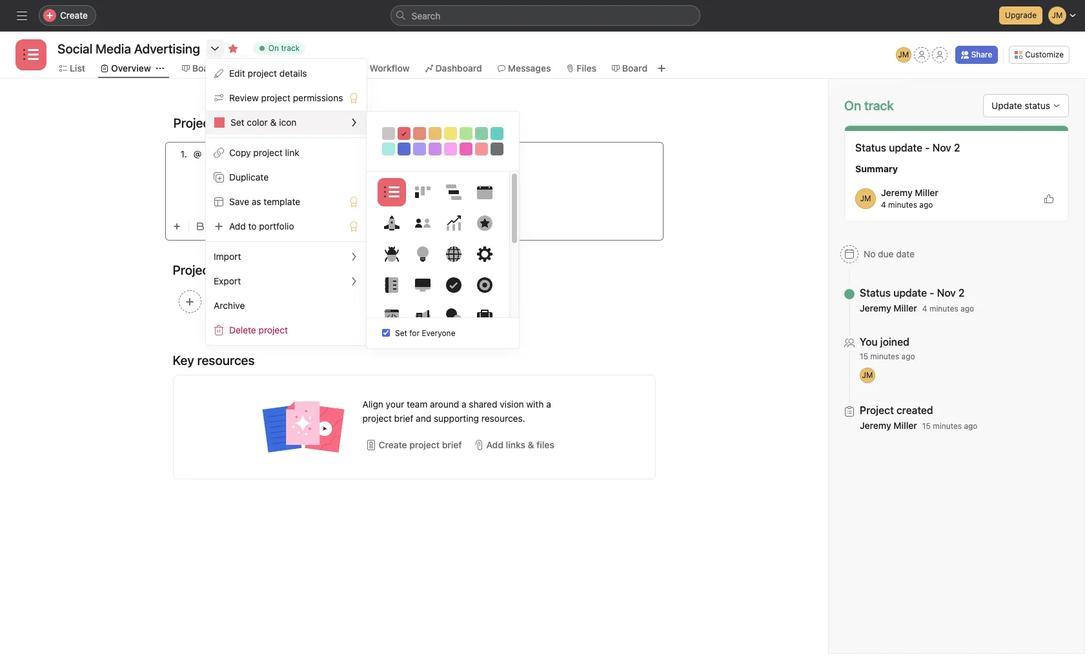 Task type: locate. For each thing, give the bounding box(es) containing it.
update status button
[[984, 94, 1069, 118]]

2 board from the left
[[622, 63, 648, 74]]

share button
[[956, 46, 999, 64]]

calendar image
[[477, 185, 492, 200]]

export
[[214, 276, 241, 287]]

date
[[896, 249, 915, 260]]

project inside create project brief 'button'
[[410, 440, 440, 451]]

update
[[889, 142, 923, 154], [894, 287, 927, 299]]

set color & icon menu item
[[206, 110, 366, 135]]

shared
[[469, 399, 498, 410]]

key resources
[[173, 353, 255, 368]]

1 vertical spatial 15
[[923, 422, 931, 431]]

0 horizontal spatial &
[[270, 117, 277, 128]]

create down your
[[379, 440, 407, 451]]

project left link
[[253, 147, 283, 158]]

update status
[[992, 100, 1051, 111]]

0 vertical spatial 4
[[881, 200, 886, 210]]

import
[[214, 251, 241, 262]]

board down show options icon
[[192, 63, 218, 74]]

15 inside you joined 15 minutes ago
[[860, 352, 869, 362]]

- for nov
[[930, 287, 935, 299]]

create project brief button
[[363, 434, 465, 457]]

add left to
[[229, 221, 246, 232]]

0 vertical spatial &
[[270, 117, 277, 128]]

2 vertical spatial jeremy
[[860, 420, 892, 431]]

board image
[[415, 185, 430, 200]]

board left add tab icon
[[622, 63, 648, 74]]

1 horizontal spatial set
[[395, 329, 407, 339]]

board link left add tab icon
[[612, 61, 648, 76]]

create inside popup button
[[60, 10, 88, 21]]

0 vertical spatial jeremy
[[881, 187, 913, 198]]

minutes
[[889, 200, 918, 210], [930, 304, 959, 314], [871, 352, 900, 362], [933, 422, 962, 431]]

status inside latest status update element
[[856, 142, 887, 154]]

1 vertical spatial &
[[528, 440, 534, 451]]

status up summary
[[856, 142, 887, 154]]

0 vertical spatial miller
[[915, 187, 939, 198]]

& inside add links & files popup button
[[528, 440, 534, 451]]

status down no due date dropdown button
[[860, 287, 891, 299]]

status inside status update - nov 2 jeremy miller 4 minutes ago
[[860, 287, 891, 299]]

jeremy up you
[[860, 303, 892, 314]]

miller inside jeremy miller 4 minutes ago
[[915, 187, 939, 198]]

update left 'nov'
[[894, 287, 927, 299]]

ago inside status update - nov 2 jeremy miller 4 minutes ago
[[961, 304, 975, 314]]

minutes down summary
[[889, 200, 918, 210]]

brief down your
[[394, 413, 414, 424]]

0 horizontal spatial a
[[462, 399, 467, 410]]

minutes down you joined button
[[871, 352, 900, 362]]

0 horizontal spatial board
[[192, 63, 218, 74]]

4 inside jeremy miller 4 minutes ago
[[881, 200, 886, 210]]

0 vertical spatial status
[[856, 142, 887, 154]]

1 board from the left
[[192, 63, 218, 74]]

0 vertical spatial create
[[60, 10, 88, 21]]

board link down show options icon
[[182, 61, 218, 76]]

create right expand sidebar icon
[[60, 10, 88, 21]]

create for create
[[60, 10, 88, 21]]

project created jeremy miller 15 minutes ago
[[860, 405, 978, 431]]

miller down 'status update - nov 2' "button"
[[894, 303, 918, 314]]

1 horizontal spatial list image
[[384, 185, 399, 200]]

board
[[192, 63, 218, 74], [622, 63, 648, 74]]

project right the delete
[[259, 325, 288, 336]]

template
[[264, 196, 300, 207]]

jm inside latest status update element
[[860, 194, 871, 203]]

remove from starred image
[[228, 43, 238, 54]]

set
[[231, 117, 244, 128], [395, 329, 407, 339]]

0 horizontal spatial 4
[[881, 200, 886, 210]]

-
[[925, 142, 930, 154], [930, 287, 935, 299]]

overview
[[111, 63, 151, 74]]

calendar link
[[295, 61, 344, 76]]

& left files
[[528, 440, 534, 451]]

1 vertical spatial set
[[395, 329, 407, 339]]

set for set color & icon
[[231, 117, 244, 128]]

1 horizontal spatial 4
[[923, 304, 928, 314]]

ago inside you joined 15 minutes ago
[[902, 352, 915, 362]]

2 a from the left
[[546, 399, 551, 410]]

jeremy down project created at the right
[[860, 420, 892, 431]]

light bulb image
[[415, 247, 430, 262]]

&
[[270, 117, 277, 128], [528, 440, 534, 451]]

- inside status update - nov 2 jeremy miller 4 minutes ago
[[930, 287, 935, 299]]

ago inside jeremy miller 4 minutes ago
[[920, 200, 933, 210]]

15
[[860, 352, 869, 362], [923, 422, 931, 431]]

miller down project created at the right
[[894, 420, 918, 431]]

align
[[363, 399, 384, 410]]

add tab image
[[657, 63, 667, 74]]

project right edit
[[248, 68, 277, 79]]

0 vertical spatial -
[[925, 142, 930, 154]]

jeremy down summary
[[881, 187, 913, 198]]

minutes down 'nov'
[[930, 304, 959, 314]]

computer image
[[415, 278, 430, 293]]

1 horizontal spatial &
[[528, 440, 534, 451]]

jeremy miller link down project created at the right
[[860, 420, 918, 431]]

0 horizontal spatial brief
[[394, 413, 414, 424]]

miller inside project created jeremy miller 15 minutes ago
[[894, 420, 918, 431]]

notebook image
[[384, 278, 399, 293]]

jeremy miller link down summary
[[881, 187, 939, 198]]

list image down expand sidebar icon
[[23, 47, 39, 63]]

1 horizontal spatial brief
[[442, 440, 462, 451]]

1 horizontal spatial create
[[379, 440, 407, 451]]

jeremy miller link down 'status update - nov 2' "button"
[[860, 303, 918, 314]]

add
[[229, 221, 246, 232], [487, 440, 504, 451]]

code image
[[279, 223, 287, 231]]

15 down you
[[860, 352, 869, 362]]

update inside status update - nov 2 jeremy miller 4 minutes ago
[[894, 287, 927, 299]]

jm button
[[896, 47, 912, 63]]

list image up the "rocket" icon
[[384, 185, 399, 200]]

list image
[[23, 47, 39, 63], [384, 185, 399, 200]]

Search tasks, projects, and more text field
[[390, 5, 700, 26]]

0 horizontal spatial board link
[[182, 61, 218, 76]]

15 down project created at the right
[[923, 422, 931, 431]]

brief inside 'button'
[[442, 440, 462, 451]]

nov
[[937, 287, 956, 299]]

0 vertical spatial 15
[[860, 352, 869, 362]]

project inside the align your team around a shared vision with a project brief and supporting resources.
[[363, 413, 392, 424]]

jm
[[898, 50, 909, 59], [860, 194, 871, 203], [862, 371, 873, 380]]

a
[[462, 399, 467, 410], [546, 399, 551, 410]]

decrease list indent image
[[341, 223, 349, 231]]

1 board link from the left
[[182, 61, 218, 76]]

1 vertical spatial miller
[[894, 303, 918, 314]]

- left 'nov'
[[930, 287, 935, 299]]

1 vertical spatial 4
[[923, 304, 928, 314]]

1 horizontal spatial 15
[[923, 422, 931, 431]]

1 vertical spatial jeremy
[[860, 303, 892, 314]]

0 horizontal spatial 15
[[860, 352, 869, 362]]

0 vertical spatial add
[[229, 221, 246, 232]]

project down and on the bottom left
[[410, 440, 440, 451]]

& for links
[[528, 440, 534, 451]]

project down edit project details at the left top of the page
[[261, 92, 291, 103]]

set color & icon
[[231, 117, 297, 128]]

- left nov 2
[[925, 142, 930, 154]]

minutes down project created at the right
[[933, 422, 962, 431]]

project
[[248, 68, 277, 79], [261, 92, 291, 103], [253, 147, 283, 158], [259, 325, 288, 336], [363, 413, 392, 424], [410, 440, 440, 451]]

1 horizontal spatial a
[[546, 399, 551, 410]]

your
[[386, 399, 404, 410]]

4 down 'status update - nov 2' "button"
[[923, 304, 928, 314]]

list link
[[59, 61, 85, 76]]

1 vertical spatial brief
[[442, 440, 462, 451]]

jeremy miller link for status
[[860, 303, 918, 314]]

1 vertical spatial -
[[930, 287, 935, 299]]

update
[[992, 100, 1023, 111]]

1 horizontal spatial add
[[487, 440, 504, 451]]

& inside set color & icon menu item
[[270, 117, 277, 128]]

4
[[881, 200, 886, 210], [923, 304, 928, 314]]

& left icon
[[270, 117, 277, 128]]

set inside menu item
[[231, 117, 244, 128]]

1 vertical spatial add
[[487, 440, 504, 451]]

brief
[[394, 413, 414, 424], [442, 440, 462, 451]]

a up supporting
[[462, 399, 467, 410]]

bug image
[[384, 247, 399, 262]]

create
[[60, 10, 88, 21], [379, 440, 407, 451]]

graph image
[[446, 216, 461, 231]]

1 vertical spatial update
[[894, 287, 927, 299]]

link image
[[383, 223, 390, 231]]

0 vertical spatial brief
[[394, 413, 414, 424]]

0 vertical spatial set
[[231, 117, 244, 128]]

0 horizontal spatial list image
[[23, 47, 39, 63]]

2 vertical spatial miller
[[894, 420, 918, 431]]

miller
[[915, 187, 939, 198], [894, 303, 918, 314], [894, 420, 918, 431]]

1 vertical spatial create
[[379, 440, 407, 451]]

toolbar
[[168, 212, 664, 236]]

board link
[[182, 61, 218, 76], [612, 61, 648, 76]]

duplicate
[[229, 172, 269, 183]]

0 horizontal spatial create
[[60, 10, 88, 21]]

calendar
[[305, 63, 344, 74]]

1 vertical spatial jeremy miller link
[[860, 303, 918, 314]]

copy
[[229, 147, 251, 158]]

update up summary
[[889, 142, 923, 154]]

2 vertical spatial jm
[[862, 371, 873, 380]]

2 vertical spatial jeremy miller link
[[860, 420, 918, 431]]

a right the with
[[546, 399, 551, 410]]

1 horizontal spatial board
[[622, 63, 648, 74]]

miller down the status update - nov 2
[[915, 187, 939, 198]]

list
[[70, 63, 85, 74]]

0 horizontal spatial set
[[231, 117, 244, 128]]

0 horizontal spatial add
[[229, 221, 246, 232]]

link
[[285, 147, 299, 158]]

set left for at the bottom left
[[395, 329, 407, 339]]

1 vertical spatial status
[[860, 287, 891, 299]]

add inside popup button
[[487, 440, 504, 451]]

brief down supporting
[[442, 440, 462, 451]]

ago
[[920, 200, 933, 210], [961, 304, 975, 314], [902, 352, 915, 362], [964, 422, 978, 431]]

1 vertical spatial jm
[[860, 194, 871, 203]]

0 vertical spatial jeremy miller link
[[881, 187, 939, 198]]

megaphone image
[[415, 309, 430, 324]]

project down align
[[363, 413, 392, 424]]

1 horizontal spatial board link
[[612, 61, 648, 76]]

on track
[[845, 98, 894, 113]]

insert an object image
[[173, 223, 180, 231]]

Project description title text field
[[165, 110, 286, 137]]

workflow
[[370, 63, 410, 74]]

target image
[[477, 278, 492, 293]]

0 vertical spatial jm
[[898, 50, 909, 59]]

share
[[972, 50, 993, 59]]

create inside 'button'
[[379, 440, 407, 451]]

0 vertical spatial update
[[889, 142, 923, 154]]

add left links
[[487, 440, 504, 451]]

None text field
[[54, 37, 203, 60]]

project for edit
[[248, 68, 277, 79]]

- inside latest status update element
[[925, 142, 930, 154]]

brief inside the align your team around a shared vision with a project brief and supporting resources.
[[394, 413, 414, 424]]

timeline image
[[446, 185, 461, 200]]

check image
[[446, 278, 461, 293]]

and
[[416, 413, 432, 424]]

4 down summary
[[881, 200, 886, 210]]

upgrade button
[[1000, 6, 1043, 25]]

jeremy miller link
[[881, 187, 939, 198], [860, 303, 918, 314], [860, 420, 918, 431]]

set left color
[[231, 117, 244, 128]]



Task type: describe. For each thing, give the bounding box(es) containing it.
star image
[[477, 216, 492, 231]]

messages link
[[498, 61, 551, 76]]

globe image
[[446, 247, 461, 262]]

create button
[[39, 5, 96, 26]]

ago inside project created jeremy miller 15 minutes ago
[[964, 422, 978, 431]]

save as template
[[229, 196, 300, 207]]

to
[[248, 221, 257, 232]]

save
[[229, 196, 249, 207]]

timeline link
[[233, 61, 280, 76]]

links
[[506, 440, 526, 451]]

increase list indent image
[[362, 223, 370, 231]]

messages
[[508, 63, 551, 74]]

you joined 15 minutes ago
[[860, 336, 915, 362]]

jm inside button
[[898, 50, 909, 59]]

edit project details
[[229, 68, 307, 79]]

board for first board link from the right
[[622, 63, 648, 74]]

minutes inside status update - nov 2 jeremy miller 4 minutes ago
[[930, 304, 959, 314]]

minutes inside jeremy miller 4 minutes ago
[[889, 200, 918, 210]]

project for create
[[410, 440, 440, 451]]

vision
[[500, 399, 524, 410]]

details
[[280, 68, 307, 79]]

align your team around a shared vision with a project brief and supporting resources.
[[363, 399, 551, 424]]

html image
[[384, 309, 399, 324]]

italics image
[[217, 223, 225, 231]]

- for nov 2
[[925, 142, 930, 154]]

resources.
[[482, 413, 525, 424]]

1 a from the left
[[462, 399, 467, 410]]

with
[[527, 399, 544, 410]]

due
[[878, 249, 894, 260]]

add links & files button
[[470, 434, 558, 457]]

project for delete
[[259, 325, 288, 336]]

15 inside project created jeremy miller 15 minutes ago
[[923, 422, 931, 431]]

review project permissions
[[229, 92, 343, 103]]

status for status update - nov 2 jeremy miller 4 minutes ago
[[860, 287, 891, 299]]

permissions
[[293, 92, 343, 103]]

on
[[269, 43, 279, 53]]

jeremy inside status update - nov 2 jeremy miller 4 minutes ago
[[860, 303, 892, 314]]

status for status update - nov 2
[[856, 142, 887, 154]]

set for everyone
[[395, 329, 456, 339]]

create for create project brief
[[379, 440, 407, 451]]

minutes inside project created jeremy miller 15 minutes ago
[[933, 422, 962, 431]]

review
[[229, 92, 259, 103]]

jeremy inside jeremy miller 4 minutes ago
[[881, 187, 913, 198]]

at mention image
[[426, 221, 436, 232]]

project roles
[[173, 263, 245, 278]]

add to portfolio
[[229, 221, 294, 232]]

team
[[407, 399, 428, 410]]

files link
[[567, 61, 597, 76]]

status update - nov 2 button
[[860, 287, 975, 300]]

rocket image
[[384, 216, 399, 231]]

files
[[577, 63, 597, 74]]

tab actions image
[[156, 65, 164, 72]]

latest status update element
[[845, 125, 1069, 222]]

customize
[[1026, 50, 1064, 59]]

dashboard
[[436, 63, 482, 74]]

bold image
[[197, 223, 204, 231]]

summary
[[856, 163, 898, 174]]

add for add links & files
[[487, 440, 504, 451]]

& for color
[[270, 117, 277, 128]]

color
[[247, 117, 268, 128]]

chat bubbles image
[[446, 309, 461, 324]]

customize button
[[1009, 46, 1070, 64]]

on track
[[269, 43, 300, 53]]

minutes inside you joined 15 minutes ago
[[871, 352, 900, 362]]

you
[[860, 336, 878, 348]]

overview link
[[101, 61, 151, 76]]

status update - nov 2 jeremy miller 4 minutes ago
[[860, 287, 975, 314]]

project for copy
[[253, 147, 283, 158]]

0 likes. click to like this task image
[[1044, 194, 1055, 204]]

2
[[959, 287, 965, 299]]

jeremy miller link for project created
[[860, 420, 918, 431]]

Set for Everyone checkbox
[[382, 330, 390, 337]]

miller inside status update - nov 2 jeremy miller 4 minutes ago
[[894, 303, 918, 314]]

gear image
[[477, 247, 492, 262]]

project created
[[860, 405, 934, 417]]

show options image
[[210, 43, 220, 54]]

add links & files
[[487, 440, 555, 451]]

nov 2
[[933, 142, 961, 154]]

archive
[[214, 300, 245, 311]]

delete
[[229, 325, 256, 336]]

add for add to portfolio
[[229, 221, 246, 232]]

dashboard link
[[425, 61, 482, 76]]

files
[[537, 440, 555, 451]]

joined
[[881, 336, 910, 348]]

update for nov
[[894, 287, 927, 299]]

on track button
[[247, 39, 311, 57]]

track
[[281, 43, 300, 53]]

workflow link
[[359, 61, 410, 76]]

status update - nov 2
[[856, 142, 961, 154]]

around
[[430, 399, 459, 410]]

delete project
[[229, 325, 288, 336]]

edit
[[229, 68, 245, 79]]

1 vertical spatial list image
[[384, 185, 399, 200]]

status
[[1025, 100, 1051, 111]]

underline image
[[238, 223, 246, 231]]

copy project link
[[229, 147, 299, 158]]

set for set for everyone
[[395, 329, 407, 339]]

portfolio
[[259, 221, 294, 232]]

upgrade
[[1006, 10, 1037, 20]]

2 board link from the left
[[612, 61, 648, 76]]

update for nov 2
[[889, 142, 923, 154]]

briefcase image
[[477, 309, 492, 324]]

no due date
[[864, 249, 915, 260]]

jeremy inside project created jeremy miller 15 minutes ago
[[860, 420, 892, 431]]

0 vertical spatial list image
[[23, 47, 39, 63]]

timeline
[[243, 63, 280, 74]]

jeremy miller link inside latest status update element
[[881, 187, 939, 198]]

you joined button
[[860, 336, 915, 349]]

project for review
[[261, 92, 291, 103]]

strikethrough image
[[259, 223, 266, 231]]

create project brief
[[379, 440, 462, 451]]

everyone
[[422, 329, 456, 339]]

@
[[193, 149, 202, 160]]

no
[[864, 249, 876, 260]]

for
[[410, 329, 420, 339]]

board for first board link from left
[[192, 63, 218, 74]]

expand sidebar image
[[17, 10, 27, 21]]

people image
[[415, 216, 430, 231]]

4 inside status update - nov 2 jeremy miller 4 minutes ago
[[923, 304, 928, 314]]

as
[[252, 196, 261, 207]]

supporting
[[434, 413, 479, 424]]

jeremy miller 4 minutes ago
[[881, 187, 939, 210]]

no due date button
[[835, 243, 921, 266]]

icon
[[279, 117, 297, 128]]



Task type: vqa. For each thing, say whether or not it's contained in the screenshot.
Formatting image
no



